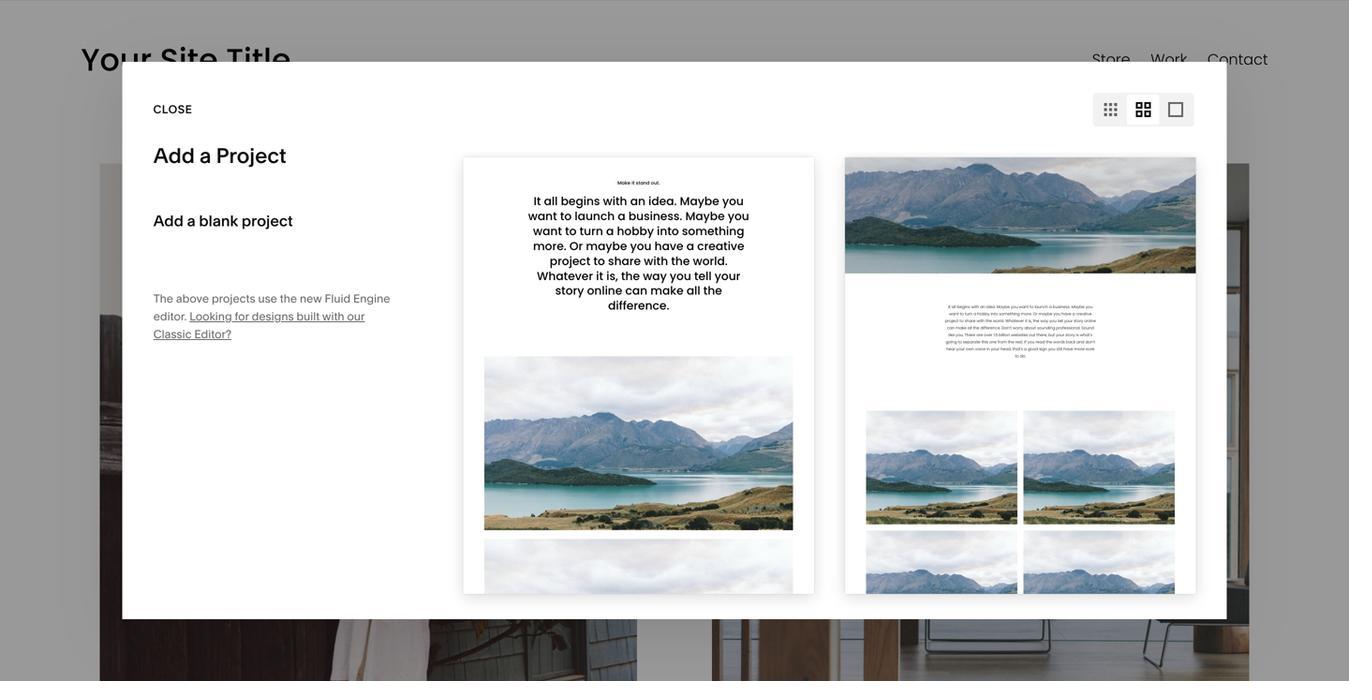 Task type: vqa. For each thing, say whether or not it's contained in the screenshot.
"City"
yes



Task type: describe. For each thing, give the bounding box(es) containing it.
interiors
[[124, 211, 175, 227]]

row group containing people
[[0, 126, 371, 377]]



Task type: locate. For each thing, give the bounding box(es) containing it.
city
[[124, 337, 148, 353]]

website button
[[0, 21, 108, 62]]

outdoors
[[124, 274, 182, 290]]

row group
[[0, 126, 371, 377]]

people
[[124, 149, 167, 165]]

work
[[31, 90, 83, 115]]

website
[[36, 34, 87, 48]]



